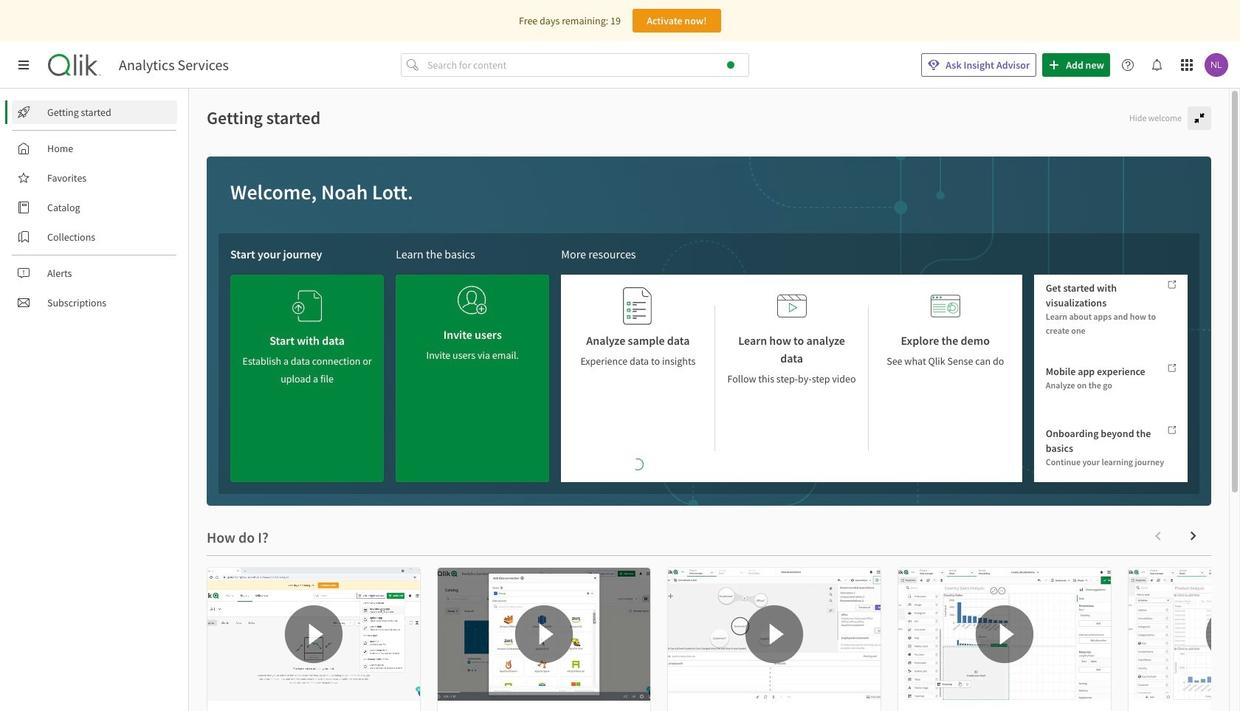 Task type: locate. For each thing, give the bounding box(es) containing it.
how do i create a visualization? image
[[899, 568, 1111, 701]]

Search for content text field
[[425, 53, 750, 77]]

how do i load data into an app? image
[[438, 568, 651, 701]]

how do i create an app? image
[[208, 568, 420, 701]]

analyze sample data image
[[624, 287, 653, 326]]

hide welcome image
[[1194, 112, 1206, 124]]

progress bar
[[632, 458, 645, 471], [447, 652, 463, 668], [436, 688, 805, 693]]

explore the demo image
[[931, 287, 961, 326]]

learn how to analyze data image
[[777, 287, 807, 326]]

2 vertical spatial progress bar
[[436, 688, 805, 693]]

how do i define data associations? image
[[668, 568, 881, 701]]

how do i use the chart suggestions toggle? image
[[1129, 568, 1241, 701]]

1 vertical spatial progress bar
[[447, 652, 463, 668]]

noah lott image
[[1205, 53, 1229, 77]]

main content
[[189, 89, 1241, 711]]

close sidebar menu image
[[18, 59, 30, 71]]

start with data image
[[292, 287, 322, 326]]

analytics services element
[[119, 56, 229, 74]]



Task type: vqa. For each thing, say whether or not it's contained in the screenshot.
Filters region
no



Task type: describe. For each thing, give the bounding box(es) containing it.
0 vertical spatial progress bar
[[632, 458, 645, 471]]

invite users image
[[458, 281, 488, 320]]

navigation pane element
[[0, 95, 188, 320]]

home badge image
[[727, 61, 735, 69]]



